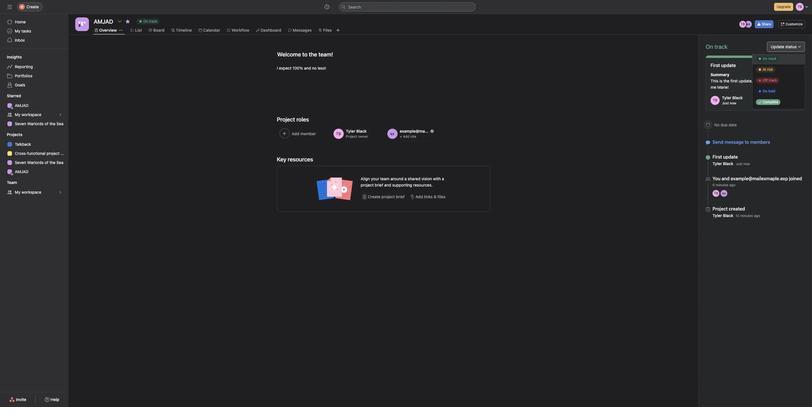 Task type: locate. For each thing, give the bounding box(es) containing it.
3 my from the top
[[15, 190, 20, 195]]

0 vertical spatial my workspace
[[15, 112, 41, 117]]

tyler black link down project created
[[713, 213, 734, 218]]

1 vertical spatial see details, my workspace image
[[59, 191, 62, 194]]

1 vertical spatial now
[[744, 162, 751, 166]]

add right +
[[403, 134, 410, 139]]

0 horizontal spatial ex
[[723, 191, 726, 195]]

2 my workspace link from the top
[[3, 188, 65, 197]]

sea
[[57, 121, 63, 126], [57, 160, 63, 165]]

1 horizontal spatial example@mailexmaple.exp
[[731, 176, 789, 181]]

0 vertical spatial my
[[15, 29, 20, 33]]

1 horizontal spatial ago
[[755, 214, 761, 218]]

i
[[277, 66, 278, 70]]

warlords for talkback
[[27, 160, 44, 165]]

date
[[729, 122, 737, 127]]

upgrade
[[777, 5, 791, 9]]

tb
[[741, 22, 746, 26], [714, 98, 718, 102], [714, 191, 719, 195]]

warlords up talkback "link"
[[27, 121, 44, 126]]

no
[[715, 122, 720, 127]]

1 vertical spatial amjad link
[[3, 167, 65, 176]]

2 vertical spatial black
[[724, 213, 734, 218]]

track right off
[[769, 78, 778, 82]]

0 vertical spatial track
[[149, 19, 157, 23]]

2 warlords from the top
[[27, 160, 44, 165]]

insights element
[[0, 52, 68, 91]]

reporting link
[[3, 62, 65, 71]]

workspace inside starred element
[[21, 112, 41, 117]]

2 see details, my workspace image from the top
[[59, 191, 62, 194]]

of inside starred element
[[45, 121, 48, 126]]

project left plan
[[47, 151, 60, 156]]

1 vertical spatial seven
[[15, 160, 26, 165]]

0 horizontal spatial a
[[405, 176, 407, 181]]

my workspace link down team
[[3, 188, 65, 197]]

on inside menu item
[[763, 56, 768, 61]]

1 horizontal spatial on track
[[763, 56, 777, 61]]

0 horizontal spatial create
[[27, 4, 39, 9]]

of down the cross-functional project plan
[[45, 160, 48, 165]]

on
[[143, 19, 148, 23], [763, 56, 768, 61], [763, 89, 768, 93]]

2 vertical spatial my
[[15, 190, 20, 195]]

1 horizontal spatial create
[[368, 194, 381, 199]]

there
[[769, 78, 779, 83]]

2 vertical spatial the
[[49, 160, 55, 165]]

on track up "risk"
[[763, 56, 777, 61]]

100%
[[293, 66, 303, 70]]

1 vertical spatial black
[[724, 161, 734, 166]]

tyler black link down first
[[713, 161, 734, 166]]

0 vertical spatial brief
[[375, 183, 384, 187]]

1 horizontal spatial and
[[385, 183, 391, 187]]

1 vertical spatial tyler black link
[[713, 161, 734, 166]]

0 horizontal spatial just
[[723, 101, 729, 105]]

align
[[361, 176, 370, 181]]

overview
[[99, 28, 117, 33]]

sea inside projects element
[[57, 160, 63, 165]]

key resources
[[277, 156, 313, 163]]

seven up projects
[[15, 121, 26, 126]]

black down update
[[724, 161, 734, 166]]

minutes
[[716, 183, 729, 187], [741, 214, 754, 218]]

1 vertical spatial track
[[769, 56, 777, 61]]

0 vertical spatial see details, my workspace image
[[59, 113, 62, 116]]

0 vertical spatial tyler
[[723, 95, 732, 100]]

amjad inside starred element
[[15, 103, 28, 108]]

1 vertical spatial amjad
[[15, 169, 28, 174]]

brief down your
[[375, 183, 384, 187]]

the
[[724, 78, 730, 83], [49, 121, 55, 126], [49, 160, 55, 165]]

amjad link down goals link on the left top
[[3, 101, 65, 110]]

see details, my workspace image inside the teams element
[[59, 191, 62, 194]]

my down team
[[15, 190, 20, 195]]

of for talkback
[[45, 160, 48, 165]]

1 of from the top
[[45, 121, 48, 126]]

0 vertical spatial sea
[[57, 121, 63, 126]]

ago inside you and example@mailexmaple.exp joined 6 minutes ago
[[730, 183, 736, 187]]

the inside starred element
[[49, 121, 55, 126]]

see details, my workspace image inside starred element
[[59, 113, 62, 116]]

create for create
[[27, 4, 39, 9]]

seven inside starred element
[[15, 121, 26, 126]]

0 vertical spatial create
[[27, 4, 39, 9]]

2 vertical spatial and
[[385, 183, 391, 187]]

project roles
[[277, 116, 309, 123]]

1 vertical spatial seven warlords of the sea link
[[3, 158, 65, 167]]

teams element
[[0, 177, 68, 198]]

0 vertical spatial on
[[143, 19, 148, 23]]

seven warlords of the sea
[[15, 121, 63, 126], [15, 160, 63, 165]]

1 horizontal spatial project
[[361, 183, 374, 187]]

2 my from the top
[[15, 112, 20, 117]]

2 vertical spatial tyler
[[713, 213, 723, 218]]

my down starred
[[15, 112, 20, 117]]

my workspace link
[[3, 110, 65, 119], [3, 188, 65, 197]]

minutes inside project created tyler black 10 minutes ago
[[741, 214, 754, 218]]

invite button
[[5, 395, 30, 405]]

2 of from the top
[[45, 160, 48, 165]]

1 my workspace link from the top
[[3, 110, 65, 119]]

cross-functional project plan link
[[3, 149, 68, 158]]

1 vertical spatial ex
[[723, 191, 726, 195]]

my left tasks
[[15, 29, 20, 33]]

2 seven from the top
[[15, 160, 26, 165]]

1 horizontal spatial now
[[744, 162, 751, 166]]

customize button
[[779, 20, 806, 28]]

0 vertical spatial and
[[304, 66, 311, 70]]

of for amjad
[[45, 121, 48, 126]]

1 my workspace from the top
[[15, 112, 41, 117]]

brief
[[375, 183, 384, 187], [396, 194, 405, 199]]

on hold
[[763, 89, 776, 93]]

1 vertical spatial warlords
[[27, 160, 44, 165]]

portfolios link
[[3, 71, 65, 80]]

0 horizontal spatial ago
[[730, 183, 736, 187]]

tyler black just now
[[723, 95, 743, 105]]

1 see details, my workspace image from the top
[[59, 113, 62, 116]]

ago right '10'
[[755, 214, 761, 218]]

1 seven from the top
[[15, 121, 26, 126]]

2 horizontal spatial project
[[382, 194, 395, 199]]

seven warlords of the sea link down functional
[[3, 158, 65, 167]]

talkback
[[15, 142, 31, 147]]

0 vertical spatial add
[[403, 134, 410, 139]]

black inside project created tyler black 10 minutes ago
[[724, 213, 734, 218]]

1 vertical spatial the
[[49, 121, 55, 126]]

0 vertical spatial workspace
[[21, 112, 41, 117]]

messages
[[293, 28, 312, 33]]

1 vertical spatial add
[[416, 194, 423, 199]]

my workspace down team
[[15, 190, 41, 195]]

add left the links
[[416, 194, 423, 199]]

on track inside popup button
[[143, 19, 157, 23]]

0 horizontal spatial now
[[730, 101, 737, 105]]

1 vertical spatial ago
[[755, 214, 761, 218]]

and
[[304, 66, 311, 70], [722, 176, 730, 181], [385, 183, 391, 187]]

team button
[[0, 180, 17, 185]]

1 warlords from the top
[[27, 121, 44, 126]]

functional
[[27, 151, 46, 156]]

1 vertical spatial sea
[[57, 160, 63, 165]]

a
[[405, 176, 407, 181], [442, 176, 444, 181]]

warlords
[[27, 121, 44, 126], [27, 160, 44, 165]]

0 horizontal spatial brief
[[375, 183, 384, 187]]

board link
[[149, 27, 165, 33]]

seven inside projects element
[[15, 160, 26, 165]]

seven warlords of the sea up talkback "link"
[[15, 121, 63, 126]]

0 horizontal spatial minutes
[[716, 183, 729, 187]]

1 seven warlords of the sea from the top
[[15, 121, 63, 126]]

0 vertical spatial amjad link
[[3, 101, 65, 110]]

Project description title text field
[[274, 48, 335, 60]]

2 amjad link from the top
[[3, 167, 65, 176]]

track
[[149, 19, 157, 23], [769, 56, 777, 61], [769, 78, 778, 82]]

on track
[[143, 19, 157, 23], [763, 56, 777, 61]]

i expect 100% and no less!
[[277, 66, 326, 70]]

1 workspace from the top
[[21, 112, 41, 117]]

1 vertical spatial brief
[[396, 194, 405, 199]]

the down the cross-functional project plan
[[49, 160, 55, 165]]

a right with
[[442, 176, 444, 181]]

see details, my workspace image
[[59, 113, 62, 116], [59, 191, 62, 194]]

remove from starred image
[[125, 19, 130, 24]]

1 vertical spatial project
[[361, 183, 374, 187]]

2 vertical spatial tyler black link
[[713, 213, 734, 218]]

ex left share button
[[747, 22, 751, 26]]

1 horizontal spatial ex
[[747, 22, 751, 26]]

1 vertical spatial tb
[[714, 98, 718, 102]]

files
[[438, 194, 446, 199]]

0 vertical spatial seven warlords of the sea link
[[3, 119, 65, 128]]

tb left share button
[[741, 22, 746, 26]]

1 horizontal spatial a
[[442, 176, 444, 181]]

black
[[733, 95, 743, 100], [724, 161, 734, 166], [724, 213, 734, 218]]

my
[[15, 29, 20, 33], [15, 112, 20, 117], [15, 190, 20, 195]]

and left no
[[304, 66, 311, 70]]

1 vertical spatial minutes
[[741, 214, 754, 218]]

tyler black link for project created
[[713, 213, 734, 218]]

1 horizontal spatial brief
[[396, 194, 405, 199]]

amjad down starred
[[15, 103, 28, 108]]

track up board link
[[149, 19, 157, 23]]

cross-
[[15, 151, 27, 156]]

tyler black link for first
[[713, 161, 734, 166]]

board image
[[79, 21, 86, 28]]

1 amjad link from the top
[[3, 101, 65, 110]]

1 vertical spatial my workspace
[[15, 190, 41, 195]]

&
[[434, 194, 437, 199]]

amjad link up the teams element
[[3, 167, 65, 176]]

sea inside starred element
[[57, 121, 63, 126]]

2 workspace from the top
[[21, 190, 41, 195]]

1 vertical spatial workspace
[[21, 190, 41, 195]]

project inside button
[[382, 194, 395, 199]]

the inside summary this is the first update, are you there kyle? it's me marie!
[[724, 78, 730, 83]]

seven warlords of the sea link up talkback "link"
[[3, 119, 65, 128]]

at
[[763, 67, 767, 72]]

1 vertical spatial of
[[45, 160, 48, 165]]

ago right 6
[[730, 183, 736, 187]]

seven warlords of the sea inside starred element
[[15, 121, 63, 126]]

see details, my workspace image for my workspace "link" in the the teams element
[[59, 191, 62, 194]]

track up "risk"
[[769, 56, 777, 61]]

see details, my workspace image for 1st my workspace "link"
[[59, 113, 62, 116]]

0 vertical spatial tyler black link
[[723, 95, 743, 100]]

create inside dropdown button
[[27, 4, 39, 9]]

create
[[27, 4, 39, 9], [368, 194, 381, 199]]

the up talkback "link"
[[49, 121, 55, 126]]

0 vertical spatial black
[[733, 95, 743, 100]]

0 vertical spatial warlords
[[27, 121, 44, 126]]

due
[[721, 122, 728, 127]]

seven warlords of the sea down the cross-functional project plan
[[15, 160, 63, 165]]

the right is
[[724, 78, 730, 83]]

ago
[[730, 183, 736, 187], [755, 214, 761, 218]]

now inside tyler black just now
[[730, 101, 737, 105]]

the inside projects element
[[49, 160, 55, 165]]

0 horizontal spatial on track
[[143, 19, 157, 23]]

my workspace link down starred
[[3, 110, 65, 119]]

0 vertical spatial seven warlords of the sea
[[15, 121, 63, 126]]

create up home 'link'
[[27, 4, 39, 9]]

the for talkback
[[49, 160, 55, 165]]

seven down cross-
[[15, 160, 26, 165]]

tyler inside first update tyler black just now
[[713, 161, 723, 166]]

1 vertical spatial seven warlords of the sea
[[15, 160, 63, 165]]

tb down 6
[[714, 191, 719, 195]]

tyler black project owner
[[346, 129, 368, 139]]

warlords inside starred element
[[27, 121, 44, 126]]

first update tyler black just now
[[713, 154, 751, 166]]

2 seven warlords of the sea link from the top
[[3, 158, 65, 167]]

minutes right 6
[[716, 183, 729, 187]]

amjad link
[[3, 101, 65, 110], [3, 167, 65, 176]]

2 sea from the top
[[57, 160, 63, 165]]

now down "first update" button
[[744, 162, 751, 166]]

project down team at the top left of the page
[[382, 194, 395, 199]]

first update button
[[713, 154, 751, 160]]

warlords inside projects element
[[27, 160, 44, 165]]

of up talkback "link"
[[45, 121, 48, 126]]

workspace inside the teams element
[[21, 190, 41, 195]]

0 vertical spatial on track
[[143, 19, 157, 23]]

to
[[745, 140, 750, 145]]

0 horizontal spatial example@mailexmaple.exp
[[400, 129, 451, 134]]

first
[[731, 78, 738, 83]]

ex up project created
[[723, 191, 726, 195]]

0 vertical spatial ago
[[730, 183, 736, 187]]

0 vertical spatial project
[[47, 151, 60, 156]]

tasks
[[21, 29, 31, 33]]

show options image
[[118, 19, 122, 24]]

2 amjad from the top
[[15, 169, 28, 174]]

0 vertical spatial minutes
[[716, 183, 729, 187]]

1 vertical spatial and
[[722, 176, 730, 181]]

amjad up team
[[15, 169, 28, 174]]

on track up board link
[[143, 19, 157, 23]]

and inside align your team around a shared vision with a project brief and supporting resources.
[[385, 183, 391, 187]]

inbox
[[15, 38, 25, 43]]

black down project created
[[724, 213, 734, 218]]

team
[[381, 176, 390, 181]]

1 vertical spatial on
[[763, 56, 768, 61]]

2 my workspace from the top
[[15, 190, 41, 195]]

timeline link
[[171, 27, 192, 33]]

warlords down cross-functional project plan link
[[27, 160, 44, 165]]

1 vertical spatial create
[[368, 194, 381, 199]]

seven warlords of the sea link
[[3, 119, 65, 128], [3, 158, 65, 167]]

on track menu item
[[753, 54, 806, 64]]

talkback link
[[3, 140, 65, 149]]

1 vertical spatial just
[[736, 162, 743, 166]]

you
[[761, 78, 768, 83]]

minutes right '10'
[[741, 214, 754, 218]]

0 vertical spatial my workspace link
[[3, 110, 65, 119]]

1 vertical spatial my
[[15, 112, 20, 117]]

tb down me at the top of page
[[714, 98, 718, 102]]

and down team at the top left of the page
[[385, 183, 391, 187]]

seven warlords of the sea link inside starred element
[[3, 119, 65, 128]]

files link
[[319, 27, 332, 33]]

just down the marie!
[[723, 101, 729, 105]]

add tab image
[[336, 28, 341, 33]]

just down "first update" button
[[736, 162, 743, 166]]

0 vertical spatial now
[[730, 101, 737, 105]]

seven warlords of the sea inside projects element
[[15, 160, 63, 165]]

of inside projects element
[[45, 160, 48, 165]]

inbox link
[[3, 36, 65, 45]]

amjad inside projects element
[[15, 169, 28, 174]]

0 vertical spatial seven
[[15, 121, 26, 126]]

1 seven warlords of the sea link from the top
[[3, 119, 65, 128]]

1 sea from the top
[[57, 121, 63, 126]]

0 horizontal spatial add
[[403, 134, 410, 139]]

1 vertical spatial example@mailexmaple.exp
[[731, 176, 789, 181]]

None text field
[[92, 16, 115, 27]]

my workspace link inside the teams element
[[3, 188, 65, 197]]

on track inside menu item
[[763, 56, 777, 61]]

create for create project brief
[[368, 194, 381, 199]]

history image
[[325, 5, 329, 9]]

1 horizontal spatial add
[[416, 194, 423, 199]]

and right you
[[722, 176, 730, 181]]

black inside tyler black just now
[[733, 95, 743, 100]]

a up supporting
[[405, 176, 407, 181]]

project down align
[[361, 183, 374, 187]]

2 vertical spatial project
[[382, 194, 395, 199]]

1 my from the top
[[15, 29, 20, 33]]

seven warlords of the sea for amjad
[[15, 121, 63, 126]]

my tasks link
[[3, 27, 65, 36]]

update
[[771, 44, 785, 49]]

on track
[[706, 43, 728, 50]]

insights
[[7, 54, 22, 59]]

my workspace down starred
[[15, 112, 41, 117]]

tyler black link down the marie!
[[723, 95, 743, 100]]

help
[[51, 397, 59, 402]]

add inside dropdown button
[[416, 194, 423, 199]]

warlords for amjad
[[27, 121, 44, 126]]

1 horizontal spatial just
[[736, 162, 743, 166]]

seven for amjad
[[15, 121, 26, 126]]

create down your
[[368, 194, 381, 199]]

1 vertical spatial tyler
[[713, 161, 723, 166]]

0 vertical spatial amjad
[[15, 103, 28, 108]]

0 vertical spatial the
[[724, 78, 730, 83]]

now up date
[[730, 101, 737, 105]]

1 amjad from the top
[[15, 103, 28, 108]]

starred
[[7, 93, 21, 98]]

1 horizontal spatial minutes
[[741, 214, 754, 218]]

2 seven warlords of the sea from the top
[[15, 160, 63, 165]]

black down "first" on the right top
[[733, 95, 743, 100]]

0 vertical spatial ex
[[747, 22, 751, 26]]

brief down supporting
[[396, 194, 405, 199]]

minutes inside you and example@mailexmaple.exp joined 6 minutes ago
[[716, 183, 729, 187]]

2 horizontal spatial and
[[722, 176, 730, 181]]

1 vertical spatial on track
[[763, 56, 777, 61]]

tyler down the marie!
[[723, 95, 732, 100]]

tyler down first
[[713, 161, 723, 166]]

tyler down project created
[[713, 213, 723, 218]]

create inside button
[[368, 194, 381, 199]]

0 vertical spatial just
[[723, 101, 729, 105]]

expect
[[279, 66, 292, 70]]

2 vertical spatial on
[[763, 89, 768, 93]]



Task type: describe. For each thing, give the bounding box(es) containing it.
this
[[711, 78, 719, 83]]

the for amjad
[[49, 121, 55, 126]]

brief inside button
[[396, 194, 405, 199]]

Search tasks, projects, and more text field
[[339, 2, 476, 11]]

2 a from the left
[[442, 176, 444, 181]]

tyler black link inside latest status update element
[[723, 95, 743, 100]]

workspace for my workspace "link" in the the teams element
[[21, 190, 41, 195]]

seven warlords of the sea link for talkback
[[3, 158, 65, 167]]

my workspace inside starred element
[[15, 112, 41, 117]]

add member button
[[277, 126, 329, 142]]

project
[[346, 134, 358, 139]]

tyler inside project created tyler black 10 minutes ago
[[713, 213, 723, 218]]

my inside starred element
[[15, 112, 20, 117]]

sea for amjad
[[57, 121, 63, 126]]

around
[[391, 176, 404, 181]]

status
[[786, 44, 797, 49]]

dashboard
[[261, 28, 282, 33]]

seven for talkback
[[15, 160, 26, 165]]

hold
[[769, 89, 776, 93]]

list
[[135, 28, 142, 33]]

portfolios
[[15, 73, 32, 78]]

are
[[755, 78, 760, 83]]

align your team around a shared vision with a project brief and supporting resources.
[[361, 176, 444, 187]]

at risk
[[763, 67, 774, 72]]

marie!
[[718, 85, 729, 90]]

workspace for 1st my workspace "link"
[[21, 112, 41, 117]]

starred element
[[0, 91, 68, 130]]

send
[[713, 140, 724, 145]]

share
[[762, 22, 772, 26]]

complete
[[763, 100, 779, 104]]

0 horizontal spatial and
[[304, 66, 311, 70]]

less!
[[318, 66, 326, 70]]

on inside popup button
[[143, 19, 148, 23]]

send message to members button
[[713, 140, 771, 145]]

amjad for second amjad link from the top
[[15, 169, 28, 174]]

starred button
[[0, 93, 21, 99]]

track inside popup button
[[149, 19, 157, 23]]

dashboard link
[[256, 27, 282, 33]]

1 a from the left
[[405, 176, 407, 181]]

upgrade button
[[775, 3, 794, 11]]

calendar
[[203, 28, 220, 33]]

team
[[7, 180, 17, 185]]

workflow link
[[227, 27, 250, 33]]

off
[[763, 78, 769, 82]]

members
[[751, 140, 771, 145]]

off track
[[763, 78, 778, 82]]

+
[[400, 134, 402, 139]]

vision
[[422, 176, 432, 181]]

home
[[15, 19, 26, 24]]

first
[[713, 154, 723, 159]]

now inside first update tyler black just now
[[744, 162, 751, 166]]

goals
[[15, 82, 25, 87]]

owner
[[359, 134, 368, 139]]

example@mailexmaple.exp inside you and example@mailexmaple.exp joined 6 minutes ago
[[731, 176, 789, 181]]

brief inside align your team around a shared vision with a project brief and supporting resources.
[[375, 183, 384, 187]]

files
[[323, 28, 332, 33]]

just inside tyler black just now
[[723, 101, 729, 105]]

0 horizontal spatial project
[[47, 151, 60, 156]]

6
[[713, 183, 715, 187]]

calendar link
[[199, 27, 220, 33]]

add member
[[292, 131, 316, 136]]

timeline
[[176, 28, 192, 33]]

workflow
[[232, 28, 250, 33]]

you and example@mailexmaple.exp joined button
[[713, 176, 803, 181]]

my workspace inside the teams element
[[15, 190, 41, 195]]

create button
[[17, 2, 42, 11]]

my inside "global" 'element'
[[15, 29, 20, 33]]

hide sidebar image
[[7, 5, 12, 9]]

seven warlords of the sea for talkback
[[15, 160, 63, 165]]

supporting
[[393, 183, 413, 187]]

black inside first update tyler black just now
[[724, 161, 734, 166]]

it's
[[791, 78, 796, 83]]

global element
[[0, 14, 68, 48]]

resources.
[[414, 183, 433, 187]]

latest status update element
[[706, 55, 806, 111]]

on track button
[[134, 17, 162, 25]]

joined
[[790, 176, 803, 181]]

update status
[[771, 44, 797, 49]]

kyle?
[[780, 78, 790, 83]]

is
[[720, 78, 723, 83]]

10
[[736, 214, 740, 218]]

amjad link inside starred element
[[3, 101, 65, 110]]

0 vertical spatial tb
[[741, 22, 746, 26]]

insights button
[[0, 54, 22, 60]]

2 vertical spatial tb
[[714, 191, 719, 195]]

role
[[411, 134, 417, 139]]

tab actions image
[[119, 29, 123, 32]]

links
[[424, 194, 433, 199]]

you
[[713, 176, 721, 181]]

update,
[[739, 78, 753, 83]]

track inside menu item
[[769, 56, 777, 61]]

my inside the teams element
[[15, 190, 20, 195]]

just inside first update tyler black just now
[[736, 162, 743, 166]]

no due date
[[715, 122, 737, 127]]

your
[[371, 176, 379, 181]]

projects button
[[0, 132, 22, 138]]

project created
[[713, 206, 746, 211]]

board
[[153, 28, 165, 33]]

tyler black
[[346, 129, 367, 134]]

no due date button
[[702, 120, 740, 130]]

customize
[[786, 22, 803, 26]]

create project brief button
[[361, 192, 406, 202]]

seven warlords of the sea link for amjad
[[3, 119, 65, 128]]

+ add role
[[400, 134, 417, 139]]

and inside you and example@mailexmaple.exp joined 6 minutes ago
[[722, 176, 730, 181]]

project created tyler black 10 minutes ago
[[713, 206, 761, 218]]

list link
[[131, 27, 142, 33]]

ago inside project created tyler black 10 minutes ago
[[755, 214, 761, 218]]

2 vertical spatial track
[[769, 78, 778, 82]]

projects element
[[0, 130, 68, 177]]

my tasks
[[15, 29, 31, 33]]

update
[[724, 154, 739, 159]]

invite
[[16, 397, 26, 402]]

you and example@mailexmaple.exp joined 6 minutes ago
[[713, 176, 803, 187]]

tb inside latest status update element
[[714, 98, 718, 102]]

me
[[711, 85, 717, 90]]

tyler inside tyler black just now
[[723, 95, 732, 100]]

update status button
[[768, 42, 806, 52]]

amjad for amjad link in starred element
[[15, 103, 28, 108]]

0 vertical spatial example@mailexmaple.exp
[[400, 129, 451, 134]]

project inside align your team around a shared vision with a project brief and supporting resources.
[[361, 183, 374, 187]]

sea for talkback
[[57, 160, 63, 165]]

send message to members
[[713, 140, 771, 145]]

goals link
[[3, 80, 65, 90]]

create project brief
[[368, 194, 405, 199]]

plan
[[61, 151, 68, 156]]



Task type: vqa. For each thing, say whether or not it's contained in the screenshot.
the top Tyler Black link
yes



